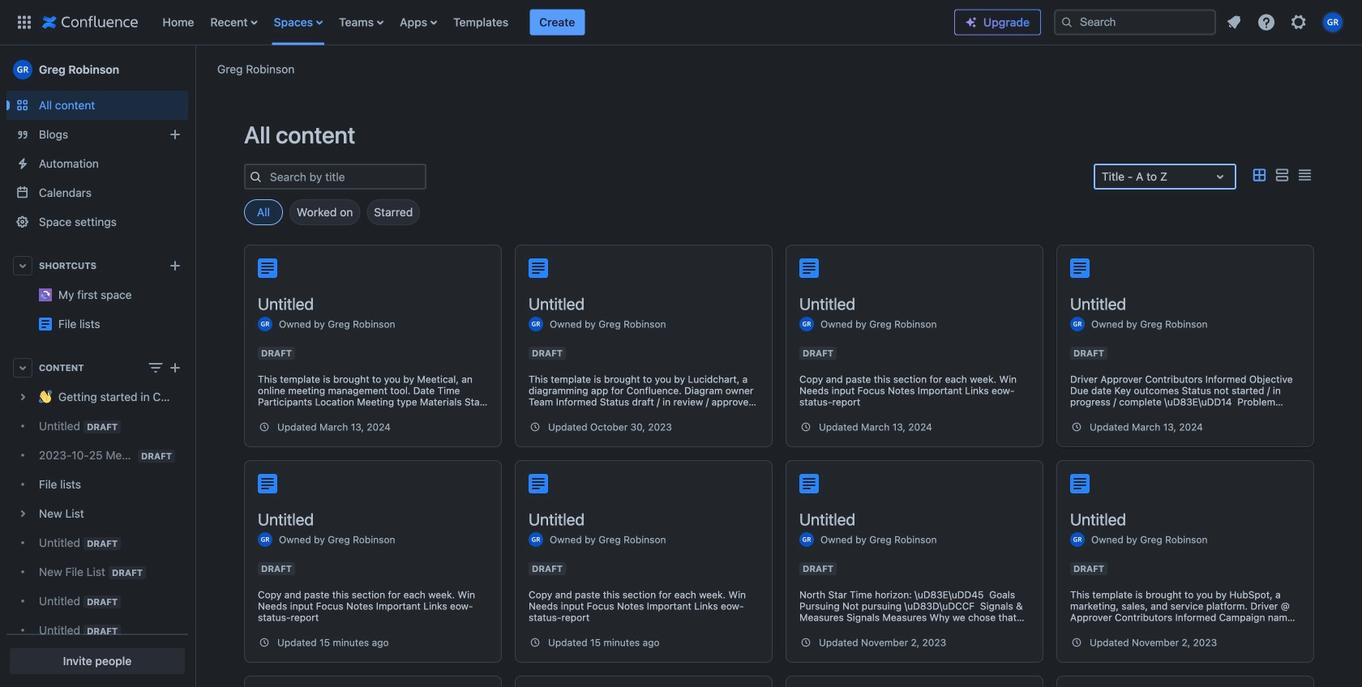 Task type: vqa. For each thing, say whether or not it's contained in the screenshot.
anyone
no



Task type: locate. For each thing, give the bounding box(es) containing it.
create a blog image
[[165, 125, 185, 144]]

profile picture image
[[258, 317, 272, 332], [529, 317, 543, 332], [800, 317, 814, 332], [1070, 317, 1085, 332], [258, 533, 272, 547], [529, 533, 543, 547], [800, 533, 814, 547], [1070, 533, 1085, 547]]

space element
[[0, 45, 195, 688]]

help icon image
[[1257, 13, 1276, 32]]

list
[[154, 0, 954, 45], [1220, 8, 1353, 37]]

list item
[[530, 9, 585, 35]]

list for premium image
[[1220, 8, 1353, 37]]

premium image
[[965, 16, 978, 29]]

appswitcher icon image
[[15, 13, 34, 32]]

tree
[[6, 383, 188, 688]]

banner
[[0, 0, 1362, 45]]

list image
[[1272, 166, 1292, 185]]

cards image
[[1250, 166, 1269, 185]]

page image
[[258, 259, 277, 278], [258, 474, 277, 494], [1070, 474, 1090, 494]]

confluence image
[[42, 13, 138, 32], [42, 13, 138, 32]]

add shortcut image
[[165, 256, 185, 276]]

global element
[[10, 0, 954, 45]]

collapse sidebar image
[[177, 54, 212, 86]]

None text field
[[1102, 169, 1105, 185]]

search image
[[1061, 16, 1074, 29]]

1 horizontal spatial list
[[1220, 8, 1353, 37]]

notification icon image
[[1224, 13, 1244, 32]]

0 horizontal spatial list
[[154, 0, 954, 45]]

None search field
[[1054, 9, 1216, 35]]

page image
[[529, 259, 548, 278], [800, 259, 819, 278], [1070, 259, 1090, 278], [529, 474, 548, 494], [800, 474, 819, 494]]

settings icon image
[[1289, 13, 1309, 32]]

Search by title field
[[265, 165, 425, 188]]



Task type: describe. For each thing, give the bounding box(es) containing it.
compact list image
[[1295, 166, 1314, 185]]

create a page image
[[165, 358, 185, 378]]

Search field
[[1054, 9, 1216, 35]]

file lists image
[[39, 318, 52, 331]]

list for appswitcher icon
[[154, 0, 954, 45]]

tree inside space element
[[6, 383, 188, 688]]

open image
[[1211, 167, 1230, 187]]

change view image
[[146, 358, 165, 378]]

list item inside global 'element'
[[530, 9, 585, 35]]



